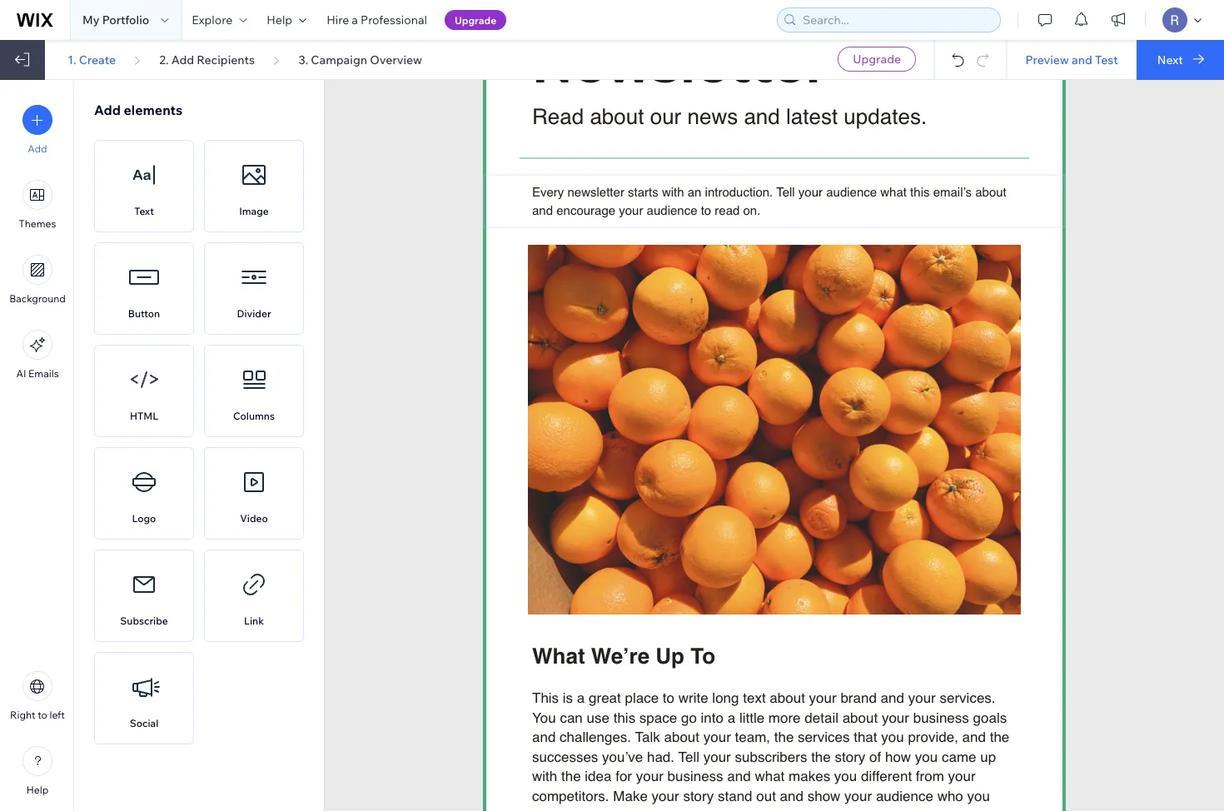 Task type: describe. For each thing, give the bounding box(es) containing it.
portfolio
[[102, 12, 149, 27]]

about down go
[[664, 729, 700, 746]]

read about our news and latest updates.
[[532, 104, 927, 129]]

what we're up to
[[532, 644, 716, 669]]

themes
[[19, 217, 56, 230]]

1. create
[[68, 52, 116, 67]]

create
[[79, 52, 116, 67]]

2.
[[159, 52, 169, 67]]

1 horizontal spatial help
[[267, 12, 293, 27]]

ai emails
[[16, 367, 59, 380]]

image
[[239, 205, 269, 217]]

every
[[532, 185, 564, 199]]

emails
[[28, 367, 59, 380]]

right to left button
[[10, 672, 65, 722]]

subscribers
[[735, 749, 808, 765]]

2. add recipients
[[159, 52, 255, 67]]

what
[[532, 644, 585, 669]]

and left test
[[1072, 52, 1093, 67]]

up
[[981, 749, 997, 765]]

starts
[[628, 185, 659, 199]]

to inside right to left button
[[38, 709, 47, 722]]

about down the brand in the bottom right of the page
[[843, 710, 878, 726]]

hire a professional
[[327, 12, 427, 27]]

video
[[240, 512, 268, 525]]

an
[[688, 185, 702, 199]]

right
[[10, 709, 35, 722]]

detail
[[805, 710, 839, 726]]

1 vertical spatial audience
[[647, 203, 698, 218]]

overview
[[370, 52, 422, 67]]

add button
[[22, 105, 52, 155]]

successes
[[532, 749, 599, 765]]

stand
[[718, 788, 753, 804]]

2. add recipients link
[[159, 52, 255, 67]]

out
[[757, 788, 777, 804]]

0 horizontal spatial upgrade button
[[445, 10, 507, 30]]

add elements
[[94, 102, 183, 118]]

into
[[701, 710, 724, 726]]

right to left
[[10, 709, 65, 722]]

test
[[1096, 52, 1119, 67]]

preview
[[1026, 52, 1070, 67]]

are.
[[532, 808, 557, 812]]

competitors.
[[532, 788, 610, 804]]

updates.
[[844, 104, 927, 129]]

logo
[[132, 512, 156, 525]]

of
[[870, 749, 882, 765]]

about up more
[[770, 690, 806, 707]]

1. create link
[[68, 52, 116, 67]]

provide,
[[909, 729, 959, 746]]

my
[[82, 12, 100, 27]]

on.
[[744, 203, 761, 218]]

elements
[[124, 102, 183, 118]]

campaign
[[311, 52, 368, 67]]

add for add elements
[[94, 102, 121, 118]]

themes button
[[19, 180, 56, 230]]

1 horizontal spatial business
[[914, 710, 970, 726]]

how
[[886, 749, 912, 765]]

little
[[740, 710, 765, 726]]

0 vertical spatial add
[[171, 52, 194, 67]]

to inside this is a great place to write long text about your brand and your services. you can use this space go into a little more detail about your business goals and challenges. talk about your team, the services that you provide, and the successes you've had. tell your subscribers the story of how you came up with the idea for your business and what makes you different from your competitors. make your story stand out and show your audience who you are.
[[663, 690, 675, 707]]

you up the show
[[835, 769, 858, 785]]

0 horizontal spatial business
[[668, 769, 724, 785]]

this inside every newsletter starts with an introduction. tell your audience what this email's about and encourage your audience to read on.
[[911, 185, 930, 199]]

1 vertical spatial a
[[577, 690, 585, 707]]

background
[[9, 292, 66, 305]]

recipients
[[197, 52, 255, 67]]

brand
[[841, 690, 877, 707]]

about left our in the right of the page
[[590, 104, 644, 129]]

goals
[[974, 710, 1008, 726]]

next button
[[1137, 40, 1225, 80]]

0 vertical spatial help button
[[257, 0, 317, 40]]

we're
[[591, 644, 650, 669]]

ai
[[16, 367, 26, 380]]

button
[[128, 307, 160, 320]]

use
[[587, 710, 610, 726]]

add for add
[[28, 142, 47, 155]]

this
[[532, 690, 559, 707]]

can
[[560, 710, 583, 726]]

and up stand
[[728, 769, 751, 785]]

Search... field
[[798, 8, 996, 32]]

our
[[650, 104, 682, 129]]

text
[[743, 690, 766, 707]]

team,
[[735, 729, 771, 746]]



Task type: locate. For each thing, give the bounding box(es) containing it.
1 horizontal spatial help button
[[257, 0, 317, 40]]

to left left
[[38, 709, 47, 722]]

1 horizontal spatial tell
[[777, 185, 795, 199]]

0 vertical spatial business
[[914, 710, 970, 726]]

1 vertical spatial this
[[614, 710, 636, 726]]

0 vertical spatial what
[[881, 185, 907, 199]]

to inside every newsletter starts with an introduction. tell your audience what this email's about and encourage your audience to read on.
[[701, 203, 712, 218]]

different
[[862, 769, 913, 785]]

a right hire in the top left of the page
[[352, 12, 358, 27]]

long
[[713, 690, 740, 707]]

help down right to left
[[26, 784, 49, 797]]

0 horizontal spatial with
[[532, 769, 558, 785]]

show
[[808, 788, 841, 804]]

1 horizontal spatial add
[[94, 102, 121, 118]]

0 vertical spatial story
[[835, 749, 866, 765]]

upgrade button right 'professional'
[[445, 10, 507, 30]]

and inside every newsletter starts with an introduction. tell your audience what this email's about and encourage your audience to read on.
[[532, 203, 553, 218]]

and right the brand in the bottom right of the page
[[881, 690, 905, 707]]

for
[[616, 769, 632, 785]]

1 horizontal spatial this
[[911, 185, 930, 199]]

the
[[775, 729, 794, 746], [990, 729, 1010, 746], [812, 749, 831, 765], [562, 769, 581, 785]]

to up space
[[663, 690, 675, 707]]

preview and test
[[1026, 52, 1119, 67]]

what inside this is a great place to write long text about your brand and your services. you can use this space go into a little more detail about your business goals and challenges. talk about your team, the services that you provide, and the successes you've had. tell your subscribers the story of how you came up with the idea for your business and what makes you different from your competitors. make your story stand out and show your audience who you are.
[[755, 769, 785, 785]]

0 vertical spatial with
[[662, 185, 685, 199]]

1 vertical spatial upgrade
[[853, 52, 902, 66]]

with left an
[[662, 185, 685, 199]]

tell inside this is a great place to write long text about your brand and your services. you can use this space go into a little more detail about your business goals and challenges. talk about your team, the services that you provide, and the successes you've had. tell your subscribers the story of how you came up with the idea for your business and what makes you different from your competitors. make your story stand out and show your audience who you are.
[[679, 749, 700, 765]]

html
[[130, 410, 158, 422]]

latest
[[787, 104, 838, 129]]

and down every
[[532, 203, 553, 218]]

0 horizontal spatial this
[[614, 710, 636, 726]]

2 vertical spatial to
[[38, 709, 47, 722]]

you right who
[[968, 788, 991, 804]]

more
[[769, 710, 801, 726]]

1 vertical spatial help
[[26, 784, 49, 797]]

newsletter
[[568, 185, 625, 199]]

help left hire in the top left of the page
[[267, 12, 293, 27]]

0 vertical spatial upgrade
[[455, 14, 497, 26]]

add up themes "button"
[[28, 142, 47, 155]]

0 horizontal spatial story
[[684, 788, 714, 804]]

left
[[50, 709, 65, 722]]

tell right the 'introduction.'
[[777, 185, 795, 199]]

this down place
[[614, 710, 636, 726]]

1 horizontal spatial what
[[881, 185, 907, 199]]

make
[[614, 788, 648, 804]]

who
[[938, 788, 964, 804]]

1 horizontal spatial a
[[577, 690, 585, 707]]

space
[[640, 710, 678, 726]]

this
[[911, 185, 930, 199], [614, 710, 636, 726]]

background button
[[9, 255, 66, 305]]

1 vertical spatial with
[[532, 769, 558, 785]]

0 vertical spatial audience
[[827, 185, 877, 199]]

with inside every newsletter starts with an introduction. tell your audience what this email's about and encourage your audience to read on.
[[662, 185, 685, 199]]

with inside this is a great place to write long text about your brand and your services. you can use this space go into a little more detail about your business goals and challenges. talk about your team, the services that you provide, and the successes you've had. tell your subscribers the story of how you came up with the idea for your business and what makes you different from your competitors. make your story stand out and show your audience who you are.
[[532, 769, 558, 785]]

about
[[590, 104, 644, 129], [976, 185, 1007, 199], [770, 690, 806, 707], [843, 710, 878, 726], [664, 729, 700, 746]]

that
[[854, 729, 878, 746]]

add inside button
[[28, 142, 47, 155]]

0 horizontal spatial help button
[[22, 747, 52, 797]]

1 vertical spatial add
[[94, 102, 121, 118]]

audience inside this is a great place to write long text about your brand and your services. you can use this space go into a little more detail about your business goals and challenges. talk about your team, the services that you provide, and the successes you've had. tell your subscribers the story of how you came up with the idea for your business and what makes you different from your competitors. make your story stand out and show your audience who you are.
[[876, 788, 934, 804]]

news
[[688, 104, 738, 129]]

help button up 3.
[[257, 0, 317, 40]]

the down more
[[775, 729, 794, 746]]

2 horizontal spatial a
[[728, 710, 736, 726]]

you up from
[[916, 749, 938, 765]]

0 horizontal spatial to
[[38, 709, 47, 722]]

this left email's
[[911, 185, 930, 199]]

my portfolio
[[82, 12, 149, 27]]

talk
[[635, 729, 661, 746]]

3. campaign overview
[[299, 52, 422, 67]]

upgrade button down search... field
[[838, 47, 917, 72]]

professional
[[361, 12, 427, 27]]

write
[[679, 690, 709, 707]]

tell
[[777, 185, 795, 199], [679, 749, 700, 765]]

0 horizontal spatial add
[[28, 142, 47, 155]]

challenges.
[[560, 729, 632, 746]]

ai emails button
[[16, 330, 59, 380]]

3. campaign overview link
[[299, 52, 422, 67]]

1 vertical spatial help button
[[22, 747, 52, 797]]

2 horizontal spatial add
[[171, 52, 194, 67]]

what left email's
[[881, 185, 907, 199]]

1.
[[68, 52, 76, 67]]

and right news
[[744, 104, 781, 129]]

business down had.
[[668, 769, 724, 785]]

upgrade down search... field
[[853, 52, 902, 66]]

1 horizontal spatial upgrade
[[853, 52, 902, 66]]

add
[[171, 52, 194, 67], [94, 102, 121, 118], [28, 142, 47, 155]]

text
[[134, 205, 154, 217]]

story down that
[[835, 749, 866, 765]]

this inside this is a great place to write long text about your brand and your services. you can use this space go into a little more detail about your business goals and challenges. talk about your team, the services that you provide, and the successes you've had. tell your subscribers the story of how you came up with the idea for your business and what makes you different from your competitors. make your story stand out and show your audience who you are.
[[614, 710, 636, 726]]

this is a great place to write long text about your brand and your services. you can use this space go into a little more detail about your business goals and challenges. talk about your team, the services that you provide, and the successes you've had. tell your subscribers the story of how you came up with the idea for your business and what makes you different from your competitors. make your story stand out and show your audience who you are.
[[532, 690, 1014, 812]]

upgrade button
[[445, 10, 507, 30], [838, 47, 917, 72]]

services.
[[940, 690, 996, 707]]

email's
[[934, 185, 972, 199]]

services
[[798, 729, 850, 746]]

0 vertical spatial a
[[352, 12, 358, 27]]

you've
[[603, 749, 643, 765]]

3.
[[299, 52, 308, 67]]

with
[[662, 185, 685, 199], [532, 769, 558, 785]]

your
[[799, 185, 823, 199], [619, 203, 644, 218], [810, 690, 837, 707], [909, 690, 936, 707], [882, 710, 910, 726], [704, 729, 731, 746], [704, 749, 731, 765], [636, 769, 664, 785], [949, 769, 976, 785], [652, 788, 680, 804], [845, 788, 873, 804]]

is
[[563, 690, 573, 707]]

audience down different
[[876, 788, 934, 804]]

0 horizontal spatial upgrade
[[455, 14, 497, 26]]

1 vertical spatial to
[[663, 690, 675, 707]]

you
[[532, 710, 556, 726]]

1 vertical spatial what
[[755, 769, 785, 785]]

newsletter
[[532, 34, 829, 95]]

what inside every newsletter starts with an introduction. tell your audience what this email's about and encourage your audience to read on.
[[881, 185, 907, 199]]

story left stand
[[684, 788, 714, 804]]

makes
[[789, 769, 831, 785]]

add left "elements"
[[94, 102, 121, 118]]

the down the services
[[812, 749, 831, 765]]

help button down right to left
[[22, 747, 52, 797]]

and up up
[[963, 729, 987, 746]]

audience down an
[[647, 203, 698, 218]]

subscribe
[[120, 615, 168, 627]]

1 horizontal spatial upgrade button
[[838, 47, 917, 72]]

a right into
[[728, 710, 736, 726]]

and down you
[[532, 729, 556, 746]]

the down goals
[[990, 729, 1010, 746]]

about right email's
[[976, 185, 1007, 199]]

idea
[[585, 769, 612, 785]]

tell right had.
[[679, 749, 700, 765]]

0 vertical spatial this
[[911, 185, 930, 199]]

0 vertical spatial tell
[[777, 185, 795, 199]]

1 horizontal spatial story
[[835, 749, 866, 765]]

2 vertical spatial add
[[28, 142, 47, 155]]

what down subscribers
[[755, 769, 785, 785]]

read
[[532, 104, 584, 129]]

2 vertical spatial a
[[728, 710, 736, 726]]

2 horizontal spatial to
[[701, 203, 712, 218]]

and
[[1072, 52, 1093, 67], [744, 104, 781, 129], [532, 203, 553, 218], [881, 690, 905, 707], [532, 729, 556, 746], [963, 729, 987, 746], [728, 769, 751, 785], [780, 788, 804, 804]]

audience down updates. on the right of the page
[[827, 185, 877, 199]]

hire
[[327, 12, 349, 27]]

upgrade right 'professional'
[[455, 14, 497, 26]]

a right is
[[577, 690, 585, 707]]

social
[[130, 717, 159, 730]]

link
[[244, 615, 264, 627]]

0 vertical spatial upgrade button
[[445, 10, 507, 30]]

2 vertical spatial audience
[[876, 788, 934, 804]]

1 vertical spatial business
[[668, 769, 724, 785]]

encourage
[[557, 203, 616, 218]]

to
[[701, 203, 712, 218], [663, 690, 675, 707], [38, 709, 47, 722]]

the up the competitors. on the left bottom of page
[[562, 769, 581, 785]]

0 vertical spatial help
[[267, 12, 293, 27]]

about inside every newsletter starts with an introduction. tell your audience what this email's about and encourage your audience to read on.
[[976, 185, 1007, 199]]

1 horizontal spatial with
[[662, 185, 685, 199]]

add right "2."
[[171, 52, 194, 67]]

tell inside every newsletter starts with an introduction. tell your audience what this email's about and encourage your audience to read on.
[[777, 185, 795, 199]]

0 vertical spatial to
[[701, 203, 712, 218]]

0 horizontal spatial a
[[352, 12, 358, 27]]

came
[[942, 749, 977, 765]]

explore
[[192, 12, 233, 27]]

1 vertical spatial tell
[[679, 749, 700, 765]]

divider
[[237, 307, 271, 320]]

0 horizontal spatial help
[[26, 784, 49, 797]]

read
[[715, 203, 740, 218]]

hire a professional link
[[317, 0, 437, 40]]

0 horizontal spatial tell
[[679, 749, 700, 765]]

place
[[625, 690, 659, 707]]

business up provide,
[[914, 710, 970, 726]]

1 vertical spatial upgrade button
[[838, 47, 917, 72]]

to
[[691, 644, 716, 669]]

1 vertical spatial story
[[684, 788, 714, 804]]

with down successes
[[532, 769, 558, 785]]

you up how
[[882, 729, 905, 746]]

1 horizontal spatial to
[[663, 690, 675, 707]]

to left read
[[701, 203, 712, 218]]

business
[[914, 710, 970, 726], [668, 769, 724, 785]]

every newsletter starts with an introduction. tell your audience what this email's about and encourage your audience to read on.
[[532, 185, 1011, 218]]

next
[[1158, 52, 1184, 67]]

0 horizontal spatial what
[[755, 769, 785, 785]]

columns
[[233, 410, 275, 422]]

and right "out"
[[780, 788, 804, 804]]

up
[[656, 644, 685, 669]]

help
[[267, 12, 293, 27], [26, 784, 49, 797]]



Task type: vqa. For each thing, say whether or not it's contained in the screenshot.
'Contact Created Is Between Dec 22, 2023 And Dec 10, 2023'
no



